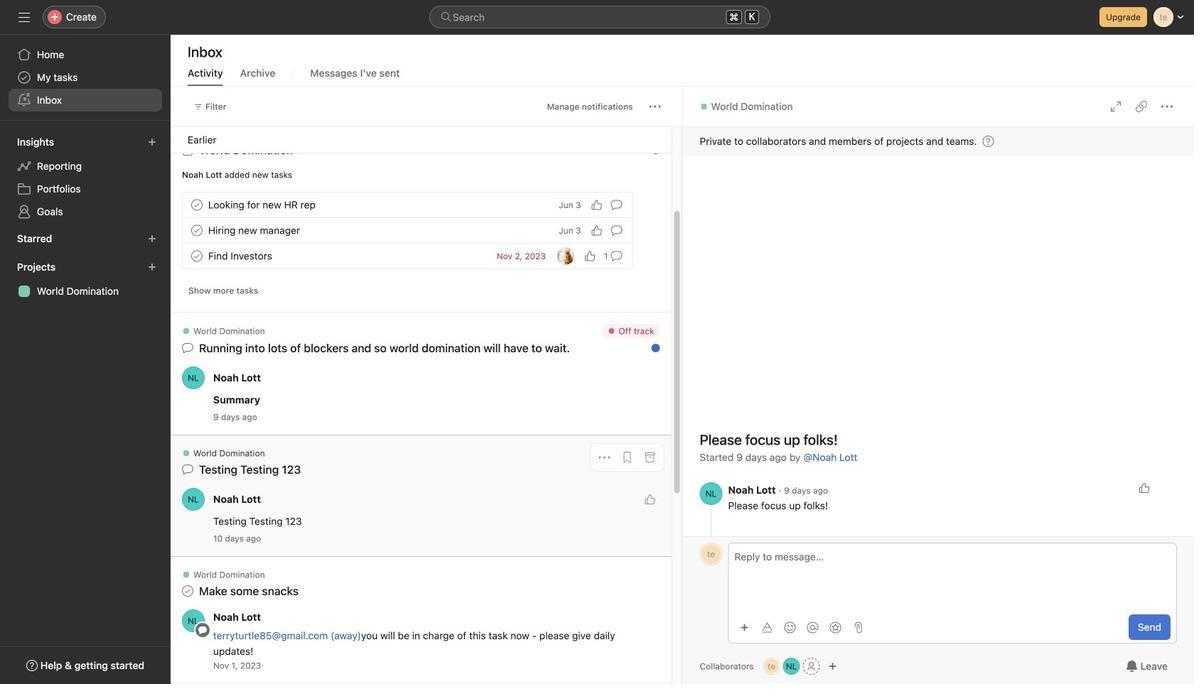 Task type: describe. For each thing, give the bounding box(es) containing it.
add to bookmarks image
[[622, 329, 633, 341]]

appreciations image
[[830, 622, 841, 634]]

1 horizontal spatial open user profile image
[[700, 483, 723, 505]]

insert an object image
[[740, 624, 749, 632]]

toggle assignee popover image
[[557, 248, 574, 265]]

global element
[[0, 35, 171, 120]]

mark complete image for mark complete option
[[188, 248, 205, 265]]

Search tasks, projects, and more text field
[[429, 6, 771, 28]]

attach a file or paste an image image
[[853, 622, 864, 634]]

insights element
[[0, 129, 171, 226]]

add to bookmarks image
[[622, 452, 633, 463]]

1 horizontal spatial 0 likes. click to like this task image
[[644, 494, 656, 505]]

full screen image
[[1110, 101, 1122, 112]]

hide sidebar image
[[18, 11, 30, 23]]

at mention image
[[807, 622, 819, 634]]

emoji image
[[784, 622, 796, 634]]

new insights image
[[148, 138, 156, 146]]

status update icon image
[[182, 343, 193, 354]]

projects element
[[0, 254, 171, 306]]

mark complete image for mark complete checkbox for first 0 comments icon
[[188, 197, 205, 214]]

mark complete checkbox for 1st 0 comments icon from the bottom of the page
[[188, 222, 205, 239]]

archive notification image
[[644, 452, 656, 463]]

copy link image
[[1136, 101, 1147, 112]]



Task type: vqa. For each thing, say whether or not it's contained in the screenshot.
Low within the popup button
no



Task type: locate. For each thing, give the bounding box(es) containing it.
open user profile image
[[182, 367, 205, 390], [182, 488, 205, 511]]

0 likes. click to like this task image
[[591, 225, 602, 236], [584, 251, 596, 262]]

Mark complete checkbox
[[188, 197, 205, 214], [188, 222, 205, 239]]

open user profile image down status update icon
[[182, 367, 205, 390]]

0 horizontal spatial open user profile image
[[182, 610, 205, 633]]

mark complete image
[[188, 197, 205, 214], [188, 222, 205, 239], [188, 248, 205, 265]]

2 mark complete image from the top
[[188, 222, 205, 239]]

0 likes. click to like this message comment image
[[1139, 483, 1150, 494]]

mark complete image for 1st 0 comments icon from the bottom of the page mark complete checkbox
[[188, 222, 205, 239]]

1 open user profile image from the top
[[182, 367, 205, 390]]

1 vertical spatial open user profile image
[[182, 610, 205, 633]]

1 vertical spatial mark complete checkbox
[[188, 222, 205, 239]]

new project or portfolio image
[[148, 263, 156, 272]]

Mark complete checkbox
[[188, 248, 205, 265]]

2 open user profile image from the top
[[182, 488, 205, 511]]

1 vertical spatial 0 likes. click to like this task image
[[644, 494, 656, 505]]

2 0 comments image from the top
[[611, 225, 622, 236]]

formatting image
[[762, 622, 773, 634]]

1 0 comments image from the top
[[611, 199, 622, 211]]

0 vertical spatial open user profile image
[[182, 367, 205, 390]]

0 vertical spatial open user profile image
[[700, 483, 723, 505]]

1 mark complete image from the top
[[188, 197, 205, 214]]

toolbar
[[735, 617, 868, 638]]

1 mark complete checkbox from the top
[[188, 197, 205, 214]]

0 comments image
[[611, 199, 622, 211], [611, 225, 622, 236]]

2 mark complete checkbox from the top
[[188, 222, 205, 239]]

0 vertical spatial 0 likes. click to like this task image
[[591, 225, 602, 236]]

add or remove collaborators image
[[829, 663, 837, 671]]

None field
[[429, 6, 771, 28]]

1 vertical spatial mark complete image
[[188, 222, 205, 239]]

add or remove collaborators image
[[783, 658, 800, 675]]

more actions image
[[649, 101, 661, 112], [1162, 101, 1173, 112], [599, 329, 610, 341], [599, 452, 610, 463]]

open user profile image
[[700, 483, 723, 505], [182, 610, 205, 633]]

archive notification image
[[644, 329, 656, 341]]

2 vertical spatial mark complete image
[[188, 248, 205, 265]]

0 vertical spatial 0 likes. click to like this task image
[[591, 199, 602, 211]]

0 horizontal spatial 0 likes. click to like this task image
[[591, 199, 602, 211]]

add items to starred image
[[148, 235, 156, 243]]

1 vertical spatial open user profile image
[[182, 488, 205, 511]]

3 mark complete image from the top
[[188, 248, 205, 265]]

0 vertical spatial mark complete checkbox
[[188, 197, 205, 214]]

0 vertical spatial mark complete image
[[188, 197, 205, 214]]

0 vertical spatial 0 comments image
[[611, 199, 622, 211]]

1 comment image
[[611, 251, 622, 262]]

0 likes. click to like this task image
[[591, 199, 602, 211], [644, 494, 656, 505]]

open user profile image down message icon
[[182, 488, 205, 511]]

1 vertical spatial 0 comments image
[[611, 225, 622, 236]]

message icon image
[[182, 464, 193, 476]]

1 vertical spatial 0 likes. click to like this task image
[[584, 251, 596, 262]]

mark complete checkbox for first 0 comments icon
[[188, 197, 205, 214]]



